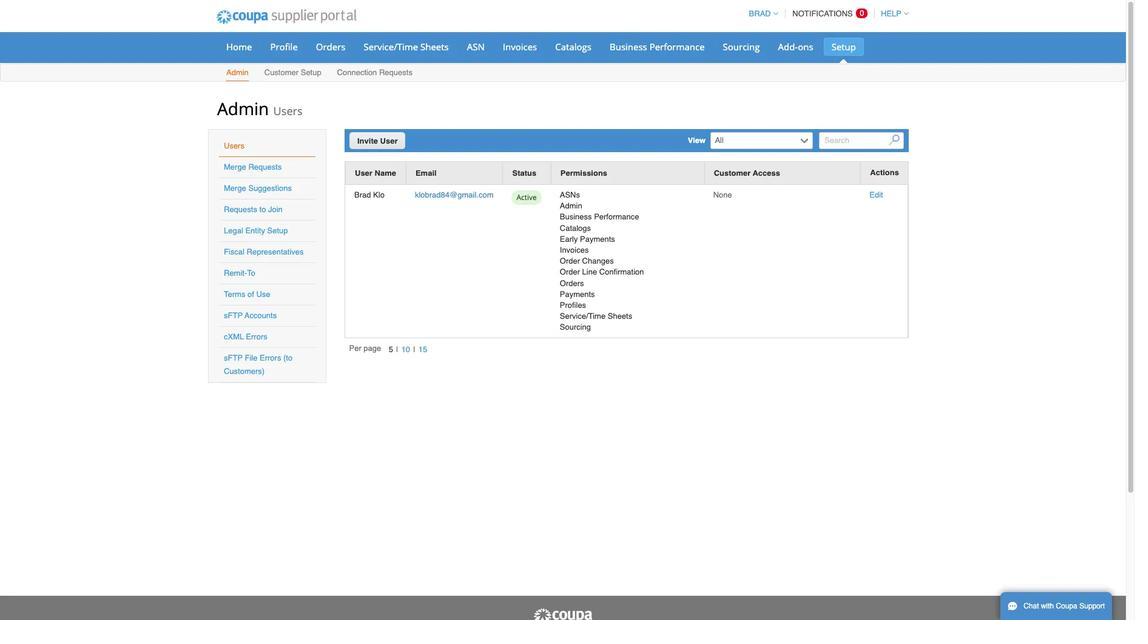 Task type: locate. For each thing, give the bounding box(es) containing it.
remit-to link
[[224, 269, 256, 278]]

merge down merge requests link
[[224, 184, 246, 193]]

requests for merge requests
[[249, 163, 282, 172]]

sourcing inside asns admin business performance catalogs early payments invoices order changes order line confirmation orders payments profiles service/time sheets sourcing
[[560, 323, 591, 332]]

asns admin business performance catalogs early payments invoices order changes order line confirmation orders payments profiles service/time sheets sourcing
[[560, 191, 644, 332]]

admin down home
[[226, 68, 249, 77]]

0 vertical spatial sheets
[[421, 41, 449, 53]]

1 vertical spatial order
[[560, 268, 580, 277]]

cxml
[[224, 333, 244, 342]]

1 vertical spatial service/time
[[560, 312, 606, 321]]

service/time down profiles
[[560, 312, 606, 321]]

0 horizontal spatial |
[[396, 345, 398, 354]]

setup down orders link
[[301, 68, 322, 77]]

setup
[[832, 41, 857, 53], [301, 68, 322, 77], [267, 226, 288, 236]]

permissions button
[[561, 167, 608, 180]]

0 horizontal spatial navigation
[[349, 344, 431, 357]]

customer setup
[[265, 68, 322, 77]]

fiscal representatives
[[224, 248, 304, 257]]

order down early
[[560, 257, 580, 266]]

1 horizontal spatial coupa supplier portal image
[[533, 609, 594, 621]]

0 horizontal spatial coupa supplier portal image
[[208, 2, 365, 32]]

0 horizontal spatial users
[[224, 141, 245, 151]]

1 vertical spatial performance
[[594, 213, 640, 222]]

1 horizontal spatial sheets
[[608, 312, 633, 321]]

errors inside sftp file errors (to customers)
[[260, 354, 281, 363]]

1 horizontal spatial customer
[[714, 169, 751, 178]]

sftp inside sftp file errors (to customers)
[[224, 354, 243, 363]]

invoices
[[503, 41, 537, 53], [560, 246, 589, 255]]

user right invite
[[380, 137, 398, 146]]

merge down users link
[[224, 163, 246, 172]]

sheets
[[421, 41, 449, 53], [608, 312, 633, 321]]

sftp up customers)
[[224, 354, 243, 363]]

users down customer setup 'link'
[[273, 104, 303, 118]]

0 vertical spatial coupa supplier portal image
[[208, 2, 365, 32]]

customer setup link
[[264, 66, 322, 81]]

confirmation
[[600, 268, 644, 277]]

admin for admin users
[[217, 97, 269, 120]]

0 horizontal spatial sourcing
[[560, 323, 591, 332]]

1 vertical spatial brad
[[355, 191, 371, 200]]

admin
[[226, 68, 249, 77], [217, 97, 269, 120], [560, 202, 583, 211]]

customer access
[[714, 169, 781, 178]]

invoices link
[[495, 38, 545, 56]]

1 vertical spatial catalogs
[[560, 224, 591, 233]]

of
[[248, 290, 254, 299]]

brad left klo
[[355, 191, 371, 200]]

0 vertical spatial brad
[[749, 9, 771, 18]]

0 vertical spatial sftp
[[224, 311, 243, 321]]

merge suggestions
[[224, 184, 292, 193]]

0 vertical spatial merge
[[224, 163, 246, 172]]

catalogs inside asns admin business performance catalogs early payments invoices order changes order line confirmation orders payments profiles service/time sheets sourcing
[[560, 224, 591, 233]]

use
[[256, 290, 270, 299]]

changes
[[583, 257, 614, 266]]

1 horizontal spatial invoices
[[560, 246, 589, 255]]

merge suggestions link
[[224, 184, 292, 193]]

10
[[402, 345, 410, 354]]

1 vertical spatial errors
[[260, 354, 281, 363]]

requests
[[379, 68, 413, 77], [249, 163, 282, 172], [224, 205, 257, 214]]

customer access button
[[714, 167, 781, 180]]

terms
[[224, 290, 245, 299]]

invoices down early
[[560, 246, 589, 255]]

0 horizontal spatial brad
[[355, 191, 371, 200]]

permissions
[[561, 169, 608, 178]]

customer down profile
[[265, 68, 299, 77]]

(to
[[283, 354, 293, 363]]

sftp for sftp file errors (to customers)
[[224, 354, 243, 363]]

user name button
[[355, 167, 396, 180]]

asns
[[560, 191, 580, 200]]

catalogs right the 'invoices' link
[[556, 41, 592, 53]]

1 horizontal spatial performance
[[650, 41, 705, 53]]

sftp
[[224, 311, 243, 321], [224, 354, 243, 363]]

orders down line
[[560, 279, 584, 288]]

2 sftp from the top
[[224, 354, 243, 363]]

2 order from the top
[[560, 268, 580, 277]]

errors down accounts
[[246, 333, 268, 342]]

0 horizontal spatial invoices
[[503, 41, 537, 53]]

klo
[[373, 191, 385, 200]]

page
[[364, 344, 381, 353]]

payments up profiles
[[560, 290, 595, 299]]

navigation
[[744, 2, 909, 25], [349, 344, 431, 357]]

edit link
[[870, 191, 884, 200]]

2 horizontal spatial setup
[[832, 41, 857, 53]]

customer inside 'link'
[[265, 68, 299, 77]]

admin users
[[217, 97, 303, 120]]

1 vertical spatial requests
[[249, 163, 282, 172]]

0 vertical spatial service/time
[[364, 41, 418, 53]]

0 vertical spatial user
[[380, 137, 398, 146]]

coupa supplier portal image
[[208, 2, 365, 32], [533, 609, 594, 621]]

0 horizontal spatial business
[[560, 213, 592, 222]]

1 horizontal spatial sourcing
[[723, 41, 760, 53]]

0 vertical spatial setup
[[832, 41, 857, 53]]

line
[[583, 268, 597, 277]]

0 horizontal spatial sheets
[[421, 41, 449, 53]]

requests left to
[[224, 205, 257, 214]]

user
[[380, 137, 398, 146], [355, 169, 373, 178]]

0 vertical spatial order
[[560, 257, 580, 266]]

1 vertical spatial invoices
[[560, 246, 589, 255]]

1 | from the left
[[396, 345, 398, 354]]

0 vertical spatial navigation
[[744, 2, 909, 25]]

user name
[[355, 169, 396, 178]]

2 merge from the top
[[224, 184, 246, 193]]

1 vertical spatial merge
[[224, 184, 246, 193]]

0 vertical spatial business
[[610, 41, 648, 53]]

15
[[419, 345, 428, 354]]

1 vertical spatial user
[[355, 169, 373, 178]]

actions
[[871, 168, 900, 177]]

admin for admin
[[226, 68, 249, 77]]

0 vertical spatial users
[[273, 104, 303, 118]]

sheets down confirmation
[[608, 312, 633, 321]]

sftp up "cxml"
[[224, 311, 243, 321]]

merge requests
[[224, 163, 282, 172]]

1 vertical spatial users
[[224, 141, 245, 151]]

1 merge from the top
[[224, 163, 246, 172]]

1 sftp from the top
[[224, 311, 243, 321]]

business
[[610, 41, 648, 53], [560, 213, 592, 222]]

add-ons link
[[771, 38, 822, 56]]

orders
[[316, 41, 346, 53], [560, 279, 584, 288]]

setup link
[[824, 38, 864, 56]]

orders up connection
[[316, 41, 346, 53]]

1 horizontal spatial business
[[610, 41, 648, 53]]

2 vertical spatial admin
[[560, 202, 583, 211]]

1 horizontal spatial service/time
[[560, 312, 606, 321]]

customer inside button
[[714, 169, 751, 178]]

users up merge requests link
[[224, 141, 245, 151]]

5 button
[[386, 344, 396, 356]]

1 horizontal spatial setup
[[301, 68, 322, 77]]

catalogs
[[556, 41, 592, 53], [560, 224, 591, 233]]

0 horizontal spatial customer
[[265, 68, 299, 77]]

users
[[273, 104, 303, 118], [224, 141, 245, 151]]

navigation containing per page
[[349, 344, 431, 357]]

catalogs up early
[[560, 224, 591, 233]]

sheets left asn link
[[421, 41, 449, 53]]

| left 15
[[414, 345, 416, 354]]

0 vertical spatial orders
[[316, 41, 346, 53]]

0 vertical spatial errors
[[246, 333, 268, 342]]

0 horizontal spatial orders
[[316, 41, 346, 53]]

0 horizontal spatial user
[[355, 169, 373, 178]]

service/time up connection requests
[[364, 41, 418, 53]]

profile
[[270, 41, 298, 53]]

admin down asns
[[560, 202, 583, 211]]

requests down service/time sheets
[[379, 68, 413, 77]]

customer for customer setup
[[265, 68, 299, 77]]

1 vertical spatial navigation
[[349, 344, 431, 357]]

1 vertical spatial sftp
[[224, 354, 243, 363]]

service/time inside asns admin business performance catalogs early payments invoices order changes order line confirmation orders payments profiles service/time sheets sourcing
[[560, 312, 606, 321]]

none
[[714, 191, 733, 200]]

0 vertical spatial invoices
[[503, 41, 537, 53]]

admin inside asns admin business performance catalogs early payments invoices order changes order line confirmation orders payments profiles service/time sheets sourcing
[[560, 202, 583, 211]]

1 vertical spatial setup
[[301, 68, 322, 77]]

0 horizontal spatial service/time
[[364, 41, 418, 53]]

customer for customer access
[[714, 169, 751, 178]]

brad for brad
[[749, 9, 771, 18]]

sourcing down profiles
[[560, 323, 591, 332]]

1 horizontal spatial user
[[380, 137, 398, 146]]

admin down admin link
[[217, 97, 269, 120]]

customer up none
[[714, 169, 751, 178]]

merge
[[224, 163, 246, 172], [224, 184, 246, 193]]

order left line
[[560, 268, 580, 277]]

| right 5
[[396, 345, 398, 354]]

connection requests link
[[337, 66, 413, 81]]

brad up sourcing link at the right top of the page
[[749, 9, 771, 18]]

requests up 'suggestions'
[[249, 163, 282, 172]]

0 vertical spatial requests
[[379, 68, 413, 77]]

users link
[[224, 141, 245, 151]]

brad for brad klo
[[355, 191, 371, 200]]

business performance
[[610, 41, 705, 53]]

1 vertical spatial business
[[560, 213, 592, 222]]

errors left (to
[[260, 354, 281, 363]]

0 vertical spatial admin
[[226, 68, 249, 77]]

brad inside 'navigation'
[[749, 9, 771, 18]]

invite user
[[358, 137, 398, 146]]

business down asns
[[560, 213, 592, 222]]

sourcing link
[[715, 38, 768, 56]]

help link
[[876, 9, 909, 18]]

2 vertical spatial setup
[[267, 226, 288, 236]]

setup down notifications 0 in the top right of the page
[[832, 41, 857, 53]]

accounts
[[245, 311, 277, 321]]

asn link
[[459, 38, 493, 56]]

legal entity setup
[[224, 226, 288, 236]]

service/time
[[364, 41, 418, 53], [560, 312, 606, 321]]

2 | from the left
[[414, 345, 416, 354]]

1 horizontal spatial users
[[273, 104, 303, 118]]

profiles
[[560, 301, 586, 310]]

performance inside asns admin business performance catalogs early payments invoices order changes order line confirmation orders payments profiles service/time sheets sourcing
[[594, 213, 640, 222]]

1 vertical spatial customer
[[714, 169, 751, 178]]

invoices right asn
[[503, 41, 537, 53]]

payments up 'changes'
[[580, 235, 615, 244]]

invoices inside the 'invoices' link
[[503, 41, 537, 53]]

fiscal
[[224, 248, 245, 257]]

1 vertical spatial admin
[[217, 97, 269, 120]]

active button
[[512, 190, 542, 209]]

user left name
[[355, 169, 373, 178]]

orders inside orders link
[[316, 41, 346, 53]]

1 vertical spatial coupa supplier portal image
[[533, 609, 594, 621]]

per page
[[349, 344, 381, 353]]

0 vertical spatial customer
[[265, 68, 299, 77]]

customer
[[265, 68, 299, 77], [714, 169, 751, 178]]

1 horizontal spatial |
[[414, 345, 416, 354]]

sourcing down brad link
[[723, 41, 760, 53]]

setup down join
[[267, 226, 288, 236]]

email
[[416, 169, 437, 178]]

business right catalogs link
[[610, 41, 648, 53]]

|
[[396, 345, 398, 354], [414, 345, 416, 354]]

1 horizontal spatial brad
[[749, 9, 771, 18]]

1 vertical spatial sheets
[[608, 312, 633, 321]]

1 horizontal spatial navigation
[[744, 2, 909, 25]]

payments
[[580, 235, 615, 244], [560, 290, 595, 299]]

early
[[560, 235, 578, 244]]

1 vertical spatial orders
[[560, 279, 584, 288]]

0 horizontal spatial performance
[[594, 213, 640, 222]]

1 vertical spatial sourcing
[[560, 323, 591, 332]]

1 horizontal spatial orders
[[560, 279, 584, 288]]

entity
[[245, 226, 265, 236]]



Task type: vqa. For each thing, say whether or not it's contained in the screenshot.
Operating Cash
no



Task type: describe. For each thing, give the bounding box(es) containing it.
join
[[268, 205, 283, 214]]

user inside invite user link
[[380, 137, 398, 146]]

connection
[[337, 68, 377, 77]]

merge for merge suggestions
[[224, 184, 246, 193]]

2 vertical spatial requests
[[224, 205, 257, 214]]

terms of use
[[224, 290, 270, 299]]

active
[[517, 192, 537, 203]]

email button
[[416, 167, 437, 180]]

orders link
[[308, 38, 354, 56]]

0
[[860, 8, 865, 18]]

terms of use link
[[224, 290, 270, 299]]

cxml errors link
[[224, 333, 268, 342]]

remit-
[[224, 269, 247, 278]]

customers)
[[224, 367, 265, 376]]

sftp for sftp accounts
[[224, 311, 243, 321]]

remit-to
[[224, 269, 256, 278]]

requests to join link
[[224, 205, 283, 214]]

file
[[245, 354, 258, 363]]

notifications 0
[[793, 8, 865, 18]]

fiscal representatives link
[[224, 248, 304, 257]]

15 button
[[416, 344, 431, 356]]

users inside admin users
[[273, 104, 303, 118]]

sftp accounts
[[224, 311, 277, 321]]

to
[[247, 269, 256, 278]]

connection requests
[[337, 68, 413, 77]]

business inside asns admin business performance catalogs early payments invoices order changes order line confirmation orders payments profiles service/time sheets sourcing
[[560, 213, 592, 222]]

search image
[[890, 135, 901, 146]]

service/time sheets
[[364, 41, 449, 53]]

invoices inside asns admin business performance catalogs early payments invoices order changes order line confirmation orders payments profiles service/time sheets sourcing
[[560, 246, 589, 255]]

add-
[[779, 41, 798, 53]]

user inside user name 'button'
[[355, 169, 373, 178]]

sftp file errors (to customers) link
[[224, 354, 293, 376]]

access
[[753, 169, 781, 178]]

admin link
[[226, 66, 249, 81]]

suggestions
[[249, 184, 292, 193]]

10 button
[[398, 344, 414, 356]]

coupa
[[1057, 603, 1078, 611]]

edit
[[870, 191, 884, 200]]

add-ons
[[779, 41, 814, 53]]

1 vertical spatial payments
[[560, 290, 595, 299]]

legal entity setup link
[[224, 226, 288, 236]]

0 vertical spatial performance
[[650, 41, 705, 53]]

status button
[[513, 167, 537, 180]]

chat
[[1024, 603, 1040, 611]]

orders inside asns admin business performance catalogs early payments invoices order changes order line confirmation orders payments profiles service/time sheets sourcing
[[560, 279, 584, 288]]

requests for connection requests
[[379, 68, 413, 77]]

requests to join
[[224, 205, 283, 214]]

brad klo
[[355, 191, 385, 200]]

klobrad84@gmail.com link
[[415, 191, 494, 200]]

Search text field
[[820, 132, 904, 149]]

chat with coupa support button
[[1001, 593, 1113, 621]]

representatives
[[247, 248, 304, 257]]

sftp accounts link
[[224, 311, 277, 321]]

support
[[1080, 603, 1106, 611]]

home
[[226, 41, 252, 53]]

0 horizontal spatial setup
[[267, 226, 288, 236]]

home link
[[219, 38, 260, 56]]

ons
[[798, 41, 814, 53]]

service/time sheets link
[[356, 38, 457, 56]]

sheets inside 'link'
[[421, 41, 449, 53]]

cxml errors
[[224, 333, 268, 342]]

sheets inside asns admin business performance catalogs early payments invoices order changes order line confirmation orders payments profiles service/time sheets sourcing
[[608, 312, 633, 321]]

service/time inside service/time sheets 'link'
[[364, 41, 418, 53]]

5 | 10 | 15
[[389, 345, 428, 354]]

status
[[513, 169, 537, 178]]

notifications
[[793, 9, 853, 18]]

asn
[[467, 41, 485, 53]]

per
[[349, 344, 362, 353]]

0 vertical spatial sourcing
[[723, 41, 760, 53]]

to
[[260, 205, 266, 214]]

0 vertical spatial payments
[[580, 235, 615, 244]]

5
[[389, 345, 393, 354]]

0 vertical spatial catalogs
[[556, 41, 592, 53]]

sftp file errors (to customers)
[[224, 354, 293, 376]]

View text field
[[712, 133, 798, 149]]

1 order from the top
[[560, 257, 580, 266]]

brad link
[[744, 9, 779, 18]]

name
[[375, 169, 396, 178]]

setup inside 'link'
[[301, 68, 322, 77]]

klobrad84@gmail.com
[[415, 191, 494, 200]]

invite user link
[[350, 132, 406, 149]]

legal
[[224, 226, 243, 236]]

profile link
[[263, 38, 306, 56]]

merge for merge requests
[[224, 163, 246, 172]]

navigation containing notifications 0
[[744, 2, 909, 25]]

business performance link
[[602, 38, 713, 56]]

help
[[881, 9, 902, 18]]



